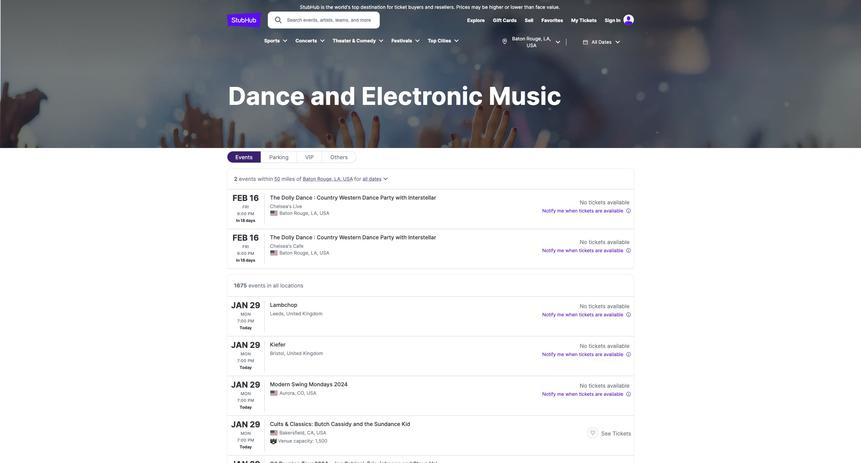 Task type: vqa. For each thing, say whether or not it's contained in the screenshot.
the 1675
yes



Task type: describe. For each thing, give the bounding box(es) containing it.
all dates
[[592, 39, 612, 45]]

0 vertical spatial for
[[387, 4, 393, 10]]

aurora, co, usa
[[280, 390, 317, 396]]

festivals
[[392, 38, 412, 43]]

no for third notify me when tickets are available button from the top
[[580, 303, 587, 310]]

sign in
[[605, 17, 621, 23]]

venue
[[278, 438, 292, 444]]

mon for cults & classics: butch cassidy and the sundance kid
[[241, 431, 251, 436]]

sign
[[605, 17, 615, 23]]

are for fourth notify me when tickets are available button
[[596, 351, 603, 357]]

co,
[[297, 390, 305, 396]]

2024
[[334, 381, 348, 388]]

kiefer bristol, united kingdom
[[270, 341, 323, 356]]

bakersfield, ca, usa
[[280, 430, 326, 436]]

kiefer
[[270, 341, 286, 348]]

live
[[293, 203, 302, 209]]

29 for kiefer
[[250, 340, 260, 350]]

in for chelsea's live
[[236, 218, 240, 223]]

ticket
[[395, 4, 407, 10]]

theater & comedy link
[[329, 33, 379, 48]]

fri for chelsea's cafe
[[243, 244, 249, 249]]

western for cafe
[[339, 234, 361, 241]]

us national flag image for cults & classics: butch cassidy and the sundance kid
[[270, 430, 278, 436]]

country for chelsea's live
[[317, 194, 338, 201]]

gift cards link
[[493, 17, 517, 23]]

parking
[[269, 154, 289, 160]]

music
[[489, 81, 562, 111]]

me for 4th notify me when tickets are available button from the bottom
[[557, 248, 564, 253]]

ca,
[[307, 430, 315, 436]]

jan 29 mon 7:00 pm today for kiefer
[[231, 340, 260, 370]]

days for chelsea's cafe
[[246, 258, 255, 263]]

are for 5th notify me when tickets are available button from the bottom
[[596, 208, 603, 214]]

chelsea's cafe
[[270, 243, 304, 249]]

stubhub
[[300, 4, 320, 10]]

no for fourth notify me when tickets are available button
[[580, 343, 587, 349]]

explore link
[[468, 17, 485, 23]]

sundance
[[374, 421, 400, 428]]

events button
[[227, 151, 261, 163]]

notify me when tickets are available for third notify me when tickets are available button from the top
[[542, 312, 624, 317]]

cards
[[503, 17, 517, 23]]

bakersfield,
[[280, 430, 306, 436]]

all
[[592, 39, 597, 45]]

notify me when tickets are available for 5th notify me when tickets are available button from the bottom
[[542, 208, 624, 214]]

tooltip image for 29
[[626, 312, 631, 318]]

0 horizontal spatial baton rouge, la, usa button
[[303, 176, 353, 182]]

baton rouge, la, usa for chelsea's live
[[280, 210, 330, 216]]

kingdom for lambchop
[[303, 311, 323, 316]]

or
[[505, 4, 510, 10]]

mon for lambchop
[[241, 312, 251, 317]]

lambchop leeds, united kingdom
[[270, 302, 323, 316]]

today for modern swing mondays 2024
[[240, 405, 252, 410]]

locations
[[280, 282, 304, 289]]

face
[[536, 4, 546, 10]]

1675
[[234, 282, 247, 289]]

within
[[258, 176, 273, 182]]

2 events within 50 miles of baton rouge, la, usa
[[234, 176, 353, 182]]

all inside for all dates
[[363, 176, 368, 182]]

top
[[428, 38, 437, 43]]

kid
[[402, 421, 410, 428]]

jan 29 mon 7:00 pm today for lambchop
[[231, 301, 260, 330]]

united for kiefer
[[287, 350, 302, 356]]

united for lambchop
[[286, 311, 301, 316]]

interstellar for chelsea's cafe
[[408, 234, 436, 241]]

cafe
[[293, 243, 304, 249]]

0 vertical spatial in
[[617, 17, 621, 23]]

rouge, down the cafe
[[294, 250, 310, 256]]

cults
[[270, 421, 284, 428]]

pm for fifth notify me when tickets are available button from the top
[[248, 398, 254, 403]]

top
[[352, 4, 359, 10]]

notify me when tickets are available for fourth notify me when tickets are available button
[[542, 351, 624, 357]]

explore
[[468, 17, 485, 23]]

9:00 for chelsea's cafe
[[237, 251, 247, 256]]

stubhub is the world's top destination for ticket buyers and resellers. prices may be higher or lower than face value.
[[300, 4, 560, 10]]

vip button
[[297, 151, 322, 163]]

with for chelsea's cafe
[[396, 234, 407, 241]]

2 notify me when tickets are available button from the top
[[542, 246, 631, 254]]

0 vertical spatial baton rouge, la, usa button
[[499, 31, 564, 53]]

today for kiefer
[[240, 365, 252, 370]]

lower
[[511, 4, 523, 10]]

pm for 4th notify me when tickets are available button from the bottom
[[248, 251, 254, 256]]

concerts link
[[292, 33, 320, 48]]

theater & comedy
[[333, 38, 376, 43]]

when for third notify me when tickets are available button from the top
[[566, 312, 578, 317]]

notify me when tickets are available for 4th notify me when tickets are available button from the bottom
[[542, 248, 624, 253]]

western for live
[[339, 194, 361, 201]]

us national flag image for modern swing mondays 2024
[[270, 391, 278, 396]]

modern
[[270, 381, 290, 388]]

aurora,
[[280, 390, 296, 396]]

pm for fourth notify me when tickets are available button
[[248, 358, 254, 363]]

world's
[[335, 4, 351, 10]]

no tickets available for 4th notify me when tickets are available button from the bottom
[[580, 239, 630, 245]]

0 vertical spatial the
[[326, 4, 333, 10]]

venue capacity: 1,500
[[278, 438, 327, 444]]

0 vertical spatial and
[[425, 4, 434, 10]]

4 notify me when tickets are available button from the top
[[542, 350, 631, 358]]

my tickets
[[571, 17, 597, 23]]

events for within
[[239, 176, 256, 182]]

resellers.
[[435, 4, 455, 10]]

29 for lambchop
[[250, 301, 260, 310]]

prices
[[457, 4, 470, 10]]

sports
[[264, 38, 280, 43]]

miles
[[282, 176, 295, 182]]

today for cults & classics: butch cassidy and the sundance kid
[[240, 444, 252, 450]]

concerts
[[296, 38, 317, 43]]

2
[[234, 176, 238, 182]]

pm for third notify me when tickets are available button from the top
[[248, 319, 254, 324]]

tooltip image for jan 29
[[626, 392, 631, 397]]

destination
[[361, 4, 386, 10]]

me for third notify me when tickets are available button from the top
[[557, 312, 564, 317]]

: for chelsea's cafe
[[314, 234, 315, 241]]

tickets for see tickets
[[613, 430, 631, 437]]

modern swing mondays 2024
[[270, 381, 348, 388]]

sell
[[525, 17, 534, 23]]

cults & classics: butch cassidy and the sundance kid
[[270, 421, 410, 428]]

chelsea's live
[[270, 203, 302, 209]]

mondays
[[309, 381, 333, 388]]

today for lambchop
[[240, 325, 252, 330]]

notify for fifth notify me when tickets are available button from the top
[[542, 391, 556, 397]]

in for chelsea's cafe
[[236, 258, 240, 263]]

no for 4th notify me when tickets are available button from the bottom
[[580, 239, 587, 245]]

days for chelsea's live
[[246, 218, 255, 223]]

18 for chelsea's cafe
[[241, 258, 245, 263]]

9:00 for chelsea's live
[[237, 211, 247, 216]]

us national flag image
[[270, 250, 278, 256]]

leeds,
[[270, 311, 285, 316]]

favorites link
[[542, 17, 563, 23]]

baton down chelsea's cafe
[[280, 250, 293, 256]]

classics:
[[290, 421, 313, 428]]

fri for chelsea's live
[[243, 204, 249, 210]]

in
[[267, 282, 272, 289]]

dolly for live
[[282, 194, 295, 201]]

cassidy
[[331, 421, 352, 428]]

my
[[571, 17, 579, 23]]

0 horizontal spatial all
[[273, 282, 279, 289]]

7:00 for lambchop
[[237, 319, 247, 324]]

rouge, down the live at left
[[294, 210, 310, 216]]

vip
[[305, 154, 314, 160]]

events
[[235, 154, 253, 160]]

gift
[[493, 17, 502, 23]]

gift cards
[[493, 17, 517, 23]]

dance and electronic music
[[228, 81, 562, 111]]

dates
[[599, 39, 612, 45]]

rouge, inside 2 events within 50 miles of baton rouge, la, usa
[[318, 176, 333, 182]]

me for 5th notify me when tickets are available button from the bottom
[[557, 208, 564, 214]]

no for 5th notify me when tickets are available button from the bottom
[[580, 199, 587, 206]]

electronic
[[362, 81, 483, 111]]



Task type: locate. For each thing, give the bounding box(es) containing it.
1 vertical spatial tooltip image
[[626, 392, 631, 397]]

1 horizontal spatial the
[[364, 421, 373, 428]]

la, inside 2 events within 50 miles of baton rouge, la, usa
[[334, 176, 342, 182]]

la,
[[544, 36, 551, 41], [334, 176, 342, 182], [311, 210, 318, 216], [311, 250, 318, 256]]

4 no from the top
[[580, 343, 587, 349]]

buyers
[[409, 4, 424, 10]]

baton rouge, la, usa
[[512, 36, 551, 48], [280, 210, 330, 216], [280, 250, 330, 256]]

1 horizontal spatial for
[[387, 4, 393, 10]]

0 horizontal spatial tickets
[[580, 17, 597, 23]]

when for fifth notify me when tickets are available button from the top
[[566, 391, 578, 397]]

2 29 from the top
[[250, 340, 260, 350]]

0 vertical spatial with
[[396, 194, 407, 201]]

1 the from the top
[[270, 194, 280, 201]]

29 left kiefer at left bottom
[[250, 340, 260, 350]]

the for chelsea's cafe
[[270, 234, 280, 241]]

3 notify from the top
[[542, 312, 556, 317]]

1 vertical spatial united
[[287, 350, 302, 356]]

notify
[[542, 208, 556, 214], [542, 248, 556, 253], [542, 312, 556, 317], [542, 351, 556, 357], [542, 391, 556, 397]]

29 left the cults
[[250, 420, 260, 430]]

western
[[339, 194, 361, 201], [339, 234, 361, 241]]

2 feb from the top
[[233, 233, 248, 243]]

2 with from the top
[[396, 234, 407, 241]]

2 today from the top
[[240, 365, 252, 370]]

of
[[297, 176, 302, 182]]

2 when from the top
[[566, 248, 578, 253]]

for left ticket
[[387, 4, 393, 10]]

1 notify me when tickets are available from the top
[[542, 208, 624, 214]]

dates
[[369, 176, 382, 182]]

the dolly dance : country western dance party with interstellar
[[270, 194, 436, 201], [270, 234, 436, 241]]

1 horizontal spatial baton rouge, la, usa button
[[499, 31, 564, 53]]

when
[[566, 208, 578, 214], [566, 248, 578, 253], [566, 312, 578, 317], [566, 351, 578, 357], [566, 391, 578, 397]]

tooltip image
[[626, 208, 631, 214], [626, 312, 631, 318], [626, 352, 631, 357]]

others button
[[322, 151, 356, 163]]

0 vertical spatial kingdom
[[303, 311, 323, 316]]

0 vertical spatial tickets
[[580, 17, 597, 23]]

0 vertical spatial feb 16 fri 9:00 pm in 18 days
[[233, 193, 259, 223]]

country
[[317, 194, 338, 201], [317, 234, 338, 241]]

mon for modern swing mondays 2024
[[241, 391, 251, 396]]

my tickets link
[[571, 17, 597, 23]]

3 us national flag image from the top
[[270, 430, 278, 436]]

events left the in
[[249, 282, 266, 289]]

no tickets available
[[580, 199, 630, 206], [580, 239, 630, 245], [580, 303, 630, 310], [580, 343, 630, 349], [580, 382, 630, 389]]

higher
[[489, 4, 504, 10]]

3 notify me when tickets are available from the top
[[542, 312, 624, 317]]

4 me from the top
[[557, 351, 564, 357]]

2 the from the top
[[270, 234, 280, 241]]

1675 events in all locations
[[234, 282, 304, 289]]

for all dates
[[354, 176, 382, 182]]

2 7:00 from the top
[[237, 358, 247, 363]]

all
[[363, 176, 368, 182], [273, 282, 279, 289]]

5 notify from the top
[[542, 391, 556, 397]]

when for 5th notify me when tickets are available button from the bottom
[[566, 208, 578, 214]]

all left dates at the left top of the page
[[363, 176, 368, 182]]

no tickets available for fifth notify me when tickets are available button from the top
[[580, 382, 630, 389]]

see
[[602, 430, 611, 437]]

2 vertical spatial tooltip image
[[626, 352, 631, 357]]

2 interstellar from the top
[[408, 234, 436, 241]]

2 fri from the top
[[243, 244, 249, 249]]

1 vertical spatial western
[[339, 234, 361, 241]]

bristol,
[[270, 350, 286, 356]]

1 notify me when tickets are available button from the top
[[542, 206, 631, 215]]

chelsea's for chelsea's live
[[270, 203, 292, 209]]

dolly for cafe
[[282, 234, 295, 241]]

la, inside baton rouge, la, usa
[[544, 36, 551, 41]]

1 vertical spatial &
[[285, 421, 289, 428]]

1 when from the top
[[566, 208, 578, 214]]

2 mon from the top
[[241, 351, 251, 357]]

2 vertical spatial in
[[236, 258, 240, 263]]

1 vertical spatial days
[[246, 258, 255, 263]]

us national flag image down modern
[[270, 391, 278, 396]]

dolly up chelsea's live
[[282, 194, 295, 201]]

united
[[286, 311, 301, 316], [287, 350, 302, 356]]

swing
[[292, 381, 308, 388]]

0 vertical spatial dolly
[[282, 194, 295, 201]]

value.
[[547, 4, 560, 10]]

2 9:00 from the top
[[237, 251, 247, 256]]

2 country from the top
[[317, 234, 338, 241]]

2 vertical spatial us national flag image
[[270, 430, 278, 436]]

us national flag image for chelsea's live
[[270, 211, 278, 216]]

1 vertical spatial the
[[364, 421, 373, 428]]

the dolly dance : country western dance party with interstellar for chelsea's cafe
[[270, 234, 436, 241]]

4 mon from the top
[[241, 431, 251, 436]]

chelsea's for chelsea's cafe
[[270, 243, 292, 249]]

feb for chelsea's live
[[233, 193, 248, 203]]

1 vertical spatial country
[[317, 234, 338, 241]]

tooltip image for feb 16
[[626, 248, 631, 253]]

notify for fourth notify me when tickets are available button
[[542, 351, 556, 357]]

2 tooltip image from the top
[[626, 392, 631, 397]]

baton inside 2 events within 50 miles of baton rouge, la, usa
[[303, 176, 316, 182]]

18
[[241, 218, 245, 223], [241, 258, 245, 263]]

2 me from the top
[[557, 248, 564, 253]]

1 the dolly dance : country western dance party with interstellar from the top
[[270, 194, 436, 201]]

jan for kiefer
[[231, 340, 248, 350]]

tickets right my
[[580, 17, 597, 23]]

2 vertical spatial baton rouge, la, usa
[[280, 250, 330, 256]]

tickets for my tickets
[[580, 17, 597, 23]]

0 vertical spatial 18
[[241, 218, 245, 223]]

2 18 from the top
[[241, 258, 245, 263]]

0 vertical spatial &
[[352, 38, 355, 43]]

comedy
[[357, 38, 376, 43]]

rouge, down others
[[318, 176, 333, 182]]

0 vertical spatial events
[[239, 176, 256, 182]]

baton rouge, la, usa button down the sell at the top right of the page
[[499, 31, 564, 53]]

2 party from the top
[[380, 234, 394, 241]]

16 for chelsea's cafe
[[250, 233, 259, 243]]

1 vertical spatial in
[[236, 218, 240, 223]]

united inside kiefer bristol, united kingdom
[[287, 350, 302, 356]]

the up chelsea's cafe
[[270, 234, 280, 241]]

sell link
[[525, 17, 534, 23]]

favorites
[[542, 17, 563, 23]]

others
[[331, 154, 348, 160]]

2 tooltip image from the top
[[626, 312, 631, 318]]

baton down the cards at the top right of page
[[512, 36, 526, 41]]

may
[[472, 4, 481, 10]]

1 mon from the top
[[241, 312, 251, 317]]

days
[[246, 218, 255, 223], [246, 258, 255, 263]]

16 for chelsea's live
[[250, 193, 259, 203]]

5 notify me when tickets are available button from the top
[[542, 390, 631, 398]]

7:00 for modern swing mondays 2024
[[237, 398, 247, 403]]

1 vertical spatial and
[[311, 81, 356, 111]]

1 vertical spatial fri
[[243, 244, 249, 249]]

feb 16 fri 9:00 pm in 18 days for chelsea's live
[[233, 193, 259, 223]]

party for chelsea's cafe
[[380, 234, 394, 241]]

2 feb 16 fri 9:00 pm in 18 days from the top
[[233, 233, 259, 263]]

2 16 from the top
[[250, 233, 259, 243]]

see tickets
[[602, 430, 631, 437]]

: for chelsea's live
[[314, 194, 315, 201]]

top cities link
[[425, 33, 454, 48]]

country for chelsea's cafe
[[317, 234, 338, 241]]

1 no tickets available from the top
[[580, 199, 630, 206]]

0 horizontal spatial for
[[354, 176, 361, 182]]

1 16 from the top
[[250, 193, 259, 203]]

0 vertical spatial days
[[246, 218, 255, 223]]

9:00
[[237, 211, 247, 216], [237, 251, 247, 256]]

1 jan from the top
[[231, 301, 248, 310]]

1 are from the top
[[596, 208, 603, 214]]

16
[[250, 193, 259, 203], [250, 233, 259, 243]]

5 no from the top
[[580, 382, 587, 389]]

1 today from the top
[[240, 325, 252, 330]]

0 vertical spatial western
[[339, 194, 361, 201]]

1 western from the top
[[339, 194, 361, 201]]

events
[[239, 176, 256, 182], [249, 282, 266, 289]]

notify me when tickets are available for fifth notify me when tickets are available button from the top
[[542, 391, 624, 397]]

3 tooltip image from the top
[[626, 352, 631, 357]]

tickets right see
[[613, 430, 631, 437]]

29 down 1675 events in all locations at the left bottom
[[250, 301, 260, 310]]

29
[[250, 301, 260, 310], [250, 340, 260, 350], [250, 380, 260, 390], [250, 420, 260, 430]]

5 notify me when tickets are available from the top
[[542, 391, 624, 397]]

1 jan 29 mon 7:00 pm today from the top
[[231, 301, 260, 330]]

notify for third notify me when tickets are available button from the top
[[542, 312, 556, 317]]

are for third notify me when tickets are available button from the top
[[596, 312, 603, 317]]

4 no tickets available from the top
[[580, 343, 630, 349]]

1 days from the top
[[246, 218, 255, 223]]

1 7:00 from the top
[[237, 319, 247, 324]]

united right bristol,
[[287, 350, 302, 356]]

1 vertical spatial :
[[314, 234, 315, 241]]

baton down chelsea's live
[[280, 210, 293, 216]]

for left dates at the left top of the page
[[354, 176, 361, 182]]

1 party from the top
[[380, 194, 394, 201]]

1 18 from the top
[[241, 218, 245, 223]]

1 9:00 from the top
[[237, 211, 247, 216]]

chelsea's left the live at left
[[270, 203, 292, 209]]

1 country from the top
[[317, 194, 338, 201]]

0 vertical spatial :
[[314, 194, 315, 201]]

feb 16 fri 9:00 pm in 18 days left us national flag image
[[233, 233, 259, 263]]

notify me when tickets are available
[[542, 208, 624, 214], [542, 248, 624, 253], [542, 312, 624, 317], [542, 351, 624, 357], [542, 391, 624, 397]]

0 horizontal spatial the
[[326, 4, 333, 10]]

for
[[387, 4, 393, 10], [354, 176, 361, 182]]

chelsea's up us national flag image
[[270, 243, 292, 249]]

1 feb 16 fri 9:00 pm in 18 days from the top
[[233, 193, 259, 223]]

feb
[[233, 193, 248, 203], [233, 233, 248, 243]]

baton rouge, la, usa down the sell at the top right of the page
[[512, 36, 551, 48]]

1 horizontal spatial all
[[363, 176, 368, 182]]

2 chelsea's from the top
[[270, 243, 292, 249]]

1 dolly from the top
[[282, 194, 295, 201]]

capacity:
[[294, 438, 314, 444]]

with for chelsea's live
[[396, 194, 407, 201]]

0 vertical spatial us national flag image
[[270, 211, 278, 216]]

top cities
[[428, 38, 451, 43]]

baton rouge, la, usa button
[[499, 31, 564, 53], [303, 176, 353, 182]]

0 vertical spatial the dolly dance : country western dance party with interstellar
[[270, 194, 436, 201]]

0 vertical spatial chelsea's
[[270, 203, 292, 209]]

1 vertical spatial 16
[[250, 233, 259, 243]]

1 vertical spatial baton rouge, la, usa
[[280, 210, 330, 216]]

0 vertical spatial country
[[317, 194, 338, 201]]

us national flag image down the cults
[[270, 430, 278, 436]]

3 29 from the top
[[250, 380, 260, 390]]

the left sundance
[[364, 421, 373, 428]]

me for fifth notify me when tickets are available button from the top
[[557, 391, 564, 397]]

events for in
[[249, 282, 266, 289]]

no
[[580, 199, 587, 206], [580, 239, 587, 245], [580, 303, 587, 310], [580, 343, 587, 349], [580, 382, 587, 389]]

baton rouge, la, usa button down the others button
[[303, 176, 353, 182]]

events right 2
[[239, 176, 256, 182]]

1 vertical spatial baton rouge, la, usa button
[[303, 176, 353, 182]]

dance
[[228, 81, 305, 111], [296, 194, 313, 201], [362, 194, 379, 201], [296, 234, 313, 241], [362, 234, 379, 241]]

1 notify from the top
[[542, 208, 556, 214]]

jan for modern swing mondays 2024
[[231, 380, 248, 390]]

& right theater
[[352, 38, 355, 43]]

no tickets available for third notify me when tickets are available button from the top
[[580, 303, 630, 310]]

1 vertical spatial dolly
[[282, 234, 295, 241]]

4 jan 29 mon 7:00 pm today from the top
[[231, 420, 260, 450]]

us national flag image
[[270, 211, 278, 216], [270, 391, 278, 396], [270, 430, 278, 436]]

2 jan from the top
[[231, 340, 248, 350]]

baton
[[512, 36, 526, 41], [303, 176, 316, 182], [280, 210, 293, 216], [280, 250, 293, 256]]

interstellar for chelsea's live
[[408, 194, 436, 201]]

29 left modern
[[250, 380, 260, 390]]

fri
[[243, 204, 249, 210], [243, 244, 249, 249]]

0 vertical spatial party
[[380, 194, 394, 201]]

when for 4th notify me when tickets are available button from the bottom
[[566, 248, 578, 253]]

1 vertical spatial chelsea's
[[270, 243, 292, 249]]

1 horizontal spatial tickets
[[613, 430, 631, 437]]

3 jan 29 mon 7:00 pm today from the top
[[231, 380, 260, 410]]

:
[[314, 194, 315, 201], [314, 234, 315, 241]]

baton rouge, la, usa for chelsea's cafe
[[280, 250, 330, 256]]

sports link
[[261, 33, 283, 48]]

5 no tickets available from the top
[[580, 382, 630, 389]]

0 vertical spatial tooltip image
[[626, 208, 631, 214]]

1 us national flag image from the top
[[270, 211, 278, 216]]

with
[[396, 194, 407, 201], [396, 234, 407, 241]]

baton rouge, la, usa down the live at left
[[280, 210, 330, 216]]

usa inside 2 events within 50 miles of baton rouge, la, usa
[[343, 176, 353, 182]]

tickets
[[589, 199, 606, 206], [579, 208, 594, 214], [589, 239, 606, 245], [579, 248, 594, 253], [589, 303, 606, 310], [579, 312, 594, 317], [589, 343, 606, 349], [579, 351, 594, 357], [589, 382, 606, 389], [579, 391, 594, 397]]

& right the cults
[[285, 421, 289, 428]]

1 vertical spatial with
[[396, 234, 407, 241]]

2 notify from the top
[[542, 248, 556, 253]]

1 vertical spatial party
[[380, 234, 394, 241]]

0 vertical spatial the
[[270, 194, 280, 201]]

1 vertical spatial the
[[270, 234, 280, 241]]

3 no tickets available from the top
[[580, 303, 630, 310]]

the right is
[[326, 4, 333, 10]]

4 today from the top
[[240, 444, 252, 450]]

the
[[326, 4, 333, 10], [364, 421, 373, 428]]

1 vertical spatial us national flag image
[[270, 391, 278, 396]]

3 today from the top
[[240, 405, 252, 410]]

festivals link
[[388, 33, 415, 48]]

usa inside baton rouge, la, usa
[[527, 42, 537, 48]]

usa
[[527, 42, 537, 48], [343, 176, 353, 182], [320, 210, 330, 216], [320, 250, 330, 256], [307, 390, 317, 396], [317, 430, 326, 436]]

sign in link
[[605, 17, 621, 23]]

0 vertical spatial tooltip image
[[626, 248, 631, 253]]

0 vertical spatial baton rouge, la, usa
[[512, 36, 551, 48]]

1 with from the top
[[396, 194, 407, 201]]

feb 16 fri 9:00 pm in 18 days for chelsea's cafe
[[233, 233, 259, 263]]

no tickets available for 5th notify me when tickets are available button from the bottom
[[580, 199, 630, 206]]

lambchop
[[270, 302, 297, 308]]

1 vertical spatial for
[[354, 176, 361, 182]]

1 fri from the top
[[243, 204, 249, 210]]

us national flag image down chelsea's live
[[270, 211, 278, 216]]

1 vertical spatial all
[[273, 282, 279, 289]]

notify for 4th notify me when tickets are available button from the bottom
[[542, 248, 556, 253]]

1 vertical spatial tickets
[[613, 430, 631, 437]]

5 are from the top
[[596, 391, 603, 397]]

baton inside baton rouge, la, usa
[[512, 36, 526, 41]]

pm for 5th notify me when tickets are available button from the bottom
[[248, 211, 254, 216]]

notify for 5th notify me when tickets are available button from the bottom
[[542, 208, 556, 214]]

18 for chelsea's live
[[241, 218, 245, 223]]

4 7:00 from the top
[[237, 438, 247, 443]]

50
[[274, 176, 280, 182]]

1 me from the top
[[557, 208, 564, 214]]

2 : from the top
[[314, 234, 315, 241]]

baton rouge, la, usa down the cafe
[[280, 250, 330, 256]]

kingdom inside kiefer bristol, united kingdom
[[303, 350, 323, 356]]

& for theater
[[352, 38, 355, 43]]

3 notify me when tickets are available button from the top
[[542, 310, 631, 319]]

&
[[352, 38, 355, 43], [285, 421, 289, 428]]

2 notify me when tickets are available from the top
[[542, 248, 624, 253]]

29 for cults & classics: butch cassidy and the sundance kid
[[250, 420, 260, 430]]

3 7:00 from the top
[[237, 398, 247, 403]]

rouge,
[[527, 36, 542, 41], [318, 176, 333, 182], [294, 210, 310, 216], [294, 250, 310, 256]]

united inside "lambchop leeds, united kingdom"
[[286, 311, 301, 316]]

2 are from the top
[[596, 248, 603, 253]]

4 29 from the top
[[250, 420, 260, 430]]

is
[[321, 4, 325, 10]]

0 vertical spatial fri
[[243, 204, 249, 210]]

the dolly dance : country western dance party with interstellar for chelsea's live
[[270, 194, 436, 201]]

0 vertical spatial 9:00
[[237, 211, 247, 216]]

2 no from the top
[[580, 239, 587, 245]]

0 vertical spatial united
[[286, 311, 301, 316]]

the up chelsea's live
[[270, 194, 280, 201]]

stubhub image
[[227, 12, 261, 29]]

united down "lambchop"
[[286, 311, 301, 316]]

Search events, artists, teams, and more field
[[286, 16, 373, 24]]

tooltip image
[[626, 248, 631, 253], [626, 392, 631, 397]]

kingdom inside "lambchop leeds, united kingdom"
[[303, 311, 323, 316]]

0 vertical spatial 16
[[250, 193, 259, 203]]

3 me from the top
[[557, 312, 564, 317]]

1 vertical spatial tooltip image
[[626, 312, 631, 318]]

3 are from the top
[[596, 312, 603, 317]]

7:00 for kiefer
[[237, 358, 247, 363]]

jan
[[231, 301, 248, 310], [231, 340, 248, 350], [231, 380, 248, 390], [231, 420, 248, 430]]

dolly up chelsea's cafe
[[282, 234, 295, 241]]

interstellar
[[408, 194, 436, 201], [408, 234, 436, 241]]

2 dolly from the top
[[282, 234, 295, 241]]

1 vertical spatial interstellar
[[408, 234, 436, 241]]

1 chelsea's from the top
[[270, 203, 292, 209]]

1 tooltip image from the top
[[626, 248, 631, 253]]

2 western from the top
[[339, 234, 361, 241]]

no for fifth notify me when tickets are available button from the top
[[580, 382, 587, 389]]

are for 4th notify me when tickets are available button from the bottom
[[596, 248, 603, 253]]

1 29 from the top
[[250, 301, 260, 310]]

all right the in
[[273, 282, 279, 289]]

1 vertical spatial 18
[[241, 258, 245, 263]]

4 notify from the top
[[542, 351, 556, 357]]

& for cults
[[285, 421, 289, 428]]

1 horizontal spatial &
[[352, 38, 355, 43]]

party for chelsea's live
[[380, 194, 394, 201]]

1 tooltip image from the top
[[626, 208, 631, 214]]

feb 16 fri 9:00 pm in 18 days down 2
[[233, 193, 259, 223]]

jan 29 mon 7:00 pm today for cults & classics: butch cassidy and the sundance kid
[[231, 420, 260, 450]]

when for fourth notify me when tickets are available button
[[566, 351, 578, 357]]

available
[[607, 199, 630, 206], [604, 208, 624, 214], [607, 239, 630, 245], [604, 248, 624, 253], [607, 303, 630, 310], [604, 312, 624, 317], [607, 343, 630, 349], [604, 351, 624, 357], [607, 382, 630, 389], [604, 391, 624, 397]]

kingdom
[[303, 311, 323, 316], [303, 350, 323, 356]]

0 horizontal spatial &
[[285, 421, 289, 428]]

1 feb from the top
[[233, 193, 248, 203]]

5 me from the top
[[557, 391, 564, 397]]

1 : from the top
[[314, 194, 315, 201]]

1 vertical spatial the dolly dance : country western dance party with interstellar
[[270, 234, 436, 241]]

1 vertical spatial feb 16 fri 9:00 pm in 18 days
[[233, 233, 259, 263]]

0 vertical spatial all
[[363, 176, 368, 182]]

the for chelsea's live
[[270, 194, 280, 201]]

jan 29 mon 7:00 pm today for modern swing mondays 2024
[[231, 380, 260, 410]]

0 vertical spatial interstellar
[[408, 194, 436, 201]]

1 vertical spatial feb
[[233, 233, 248, 243]]

rouge, down sell link
[[527, 36, 542, 41]]

1 vertical spatial 9:00
[[237, 251, 247, 256]]

50 button
[[273, 174, 282, 184]]

2 vertical spatial and
[[353, 421, 363, 428]]

than
[[524, 4, 534, 10]]

3 jan from the top
[[231, 380, 248, 390]]

5 when from the top
[[566, 391, 578, 397]]

2 us national flag image from the top
[[270, 391, 278, 396]]

2 days from the top
[[246, 258, 255, 263]]

7:00 for cults & classics: butch cassidy and the sundance kid
[[237, 438, 247, 443]]

1 vertical spatial events
[[249, 282, 266, 289]]

2 jan 29 mon 7:00 pm today from the top
[[231, 340, 260, 370]]

tooltip image for 16
[[626, 208, 631, 214]]

butch
[[315, 421, 330, 428]]

jan for cults & classics: butch cassidy and the sundance kid
[[231, 420, 248, 430]]

feb for chelsea's cafe
[[233, 233, 248, 243]]

baton right of
[[303, 176, 316, 182]]

1 vertical spatial kingdom
[[303, 350, 323, 356]]

1 interstellar from the top
[[408, 194, 436, 201]]

4 notify me when tickets are available from the top
[[542, 351, 624, 357]]

3 no from the top
[[580, 303, 587, 310]]

4 are from the top
[[596, 351, 603, 357]]

0 vertical spatial feb
[[233, 193, 248, 203]]

no tickets available for fourth notify me when tickets are available button
[[580, 343, 630, 349]]

3 mon from the top
[[241, 391, 251, 396]]

kingdom for kiefer
[[303, 350, 323, 356]]

chelsea's
[[270, 203, 292, 209], [270, 243, 292, 249]]

cities
[[438, 38, 451, 43]]

parking button
[[261, 151, 297, 163]]



